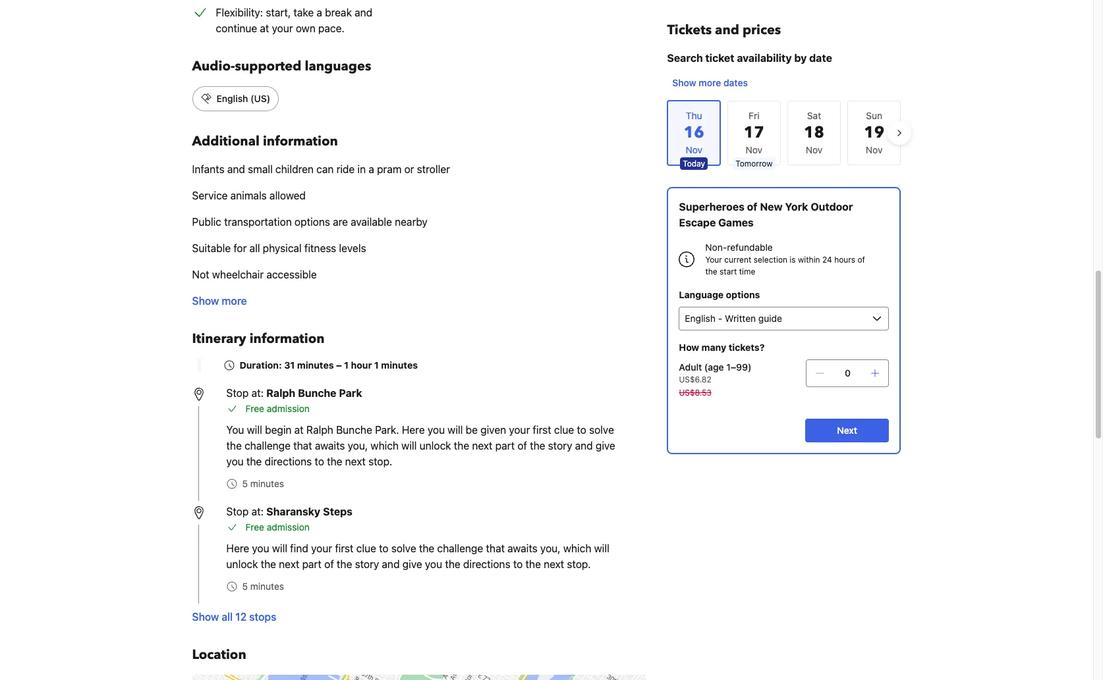 Task type: vqa. For each thing, say whether or not it's contained in the screenshot.
28 inside checkbox
no



Task type: locate. For each thing, give the bounding box(es) containing it.
0 horizontal spatial challenge
[[245, 440, 291, 452]]

1 vertical spatial free admission
[[245, 522, 310, 533]]

0 vertical spatial all
[[249, 242, 260, 254]]

1 vertical spatial stop
[[226, 506, 249, 518]]

1 vertical spatial 5 minutes
[[242, 581, 284, 592]]

which inside you will begin at ralph bunche park. here you will be given your first clue to solve the challenge that awaits you, which will unlock the next part of the story and give you the directions to the next stop.
[[371, 440, 399, 452]]

0 horizontal spatial stop.
[[368, 456, 392, 468]]

1 vertical spatial solve
[[391, 543, 416, 555]]

more down wheelchair
[[222, 295, 247, 307]]

options down time
[[726, 289, 760, 300]]

show for show all 12 stops
[[192, 612, 219, 623]]

infants and small children can ride in a pram or stroller
[[192, 163, 450, 175]]

1 horizontal spatial unlock
[[420, 440, 451, 452]]

0 vertical spatial awaits
[[315, 440, 345, 452]]

show inside 'button'
[[672, 77, 696, 88]]

0 horizontal spatial a
[[317, 7, 322, 18]]

unlock inside you will begin at ralph bunche park. here you will be given your first clue to solve the challenge that awaits you, which will unlock the next part of the story and give you the directions to the next stop.
[[420, 440, 451, 452]]

0 horizontal spatial clue
[[356, 543, 376, 555]]

2 1 from the left
[[374, 360, 379, 371]]

to
[[577, 424, 586, 436], [315, 456, 324, 468], [379, 543, 389, 555], [513, 559, 523, 571]]

part down given
[[495, 440, 515, 452]]

admission down stop at: sharansky steps at the left
[[267, 522, 310, 533]]

nov down 18
[[806, 144, 823, 156]]

in
[[357, 163, 366, 175]]

your right find
[[311, 543, 332, 555]]

0 horizontal spatial nov
[[746, 144, 763, 156]]

0 vertical spatial ralph
[[266, 387, 295, 399]]

you, inside 'here you will find your first clue to solve the challenge that awaits you, which will unlock the next part of the story and give you the directions to the next stop.'
[[540, 543, 561, 555]]

1 5 from the top
[[242, 478, 248, 490]]

1 horizontal spatial directions
[[463, 559, 510, 571]]

(us)
[[250, 93, 270, 104]]

1 vertical spatial clue
[[356, 543, 376, 555]]

date
[[809, 52, 832, 64]]

1 stop from the top
[[226, 387, 249, 399]]

show for show more dates
[[672, 77, 696, 88]]

1 vertical spatial which
[[563, 543, 591, 555]]

you, inside you will begin at ralph bunche park. here you will be given your first clue to solve the challenge that awaits you, which will unlock the next part of the story and give you the directions to the next stop.
[[348, 440, 368, 452]]

at: left sharansky
[[251, 506, 264, 518]]

1 vertical spatial stop.
[[567, 559, 591, 571]]

more for show more
[[222, 295, 247, 307]]

1 right hour
[[374, 360, 379, 371]]

0 horizontal spatial give
[[402, 559, 422, 571]]

2 at: from the top
[[251, 506, 264, 518]]

here
[[402, 424, 425, 436], [226, 543, 249, 555]]

1 vertical spatial ralph
[[306, 424, 333, 436]]

5 for you will begin at ralph bunche park. here you will be given your first clue to solve the challenge that awaits you, which will unlock the next part of the story and give you the directions to the next stop.
[[242, 478, 248, 490]]

1 horizontal spatial awaits
[[508, 543, 538, 555]]

will
[[247, 424, 262, 436], [448, 424, 463, 436], [401, 440, 417, 452], [272, 543, 287, 555], [594, 543, 609, 555]]

sun
[[866, 110, 882, 121]]

hours
[[834, 255, 855, 265]]

0 horizontal spatial all
[[222, 612, 233, 623]]

for
[[233, 242, 247, 254]]

region containing 17
[[657, 95, 912, 171]]

options
[[295, 216, 330, 228], [726, 289, 760, 300]]

first right given
[[533, 424, 551, 436]]

all inside button
[[222, 612, 233, 623]]

at
[[260, 22, 269, 34], [294, 424, 304, 436]]

all
[[249, 242, 260, 254], [222, 612, 233, 623]]

3 nov from the left
[[866, 144, 883, 156]]

sun 19 nov
[[864, 110, 884, 156]]

1 vertical spatial free
[[245, 522, 264, 533]]

part down find
[[302, 559, 322, 571]]

at down start,
[[260, 22, 269, 34]]

0 horizontal spatial your
[[272, 22, 293, 34]]

stops
[[249, 612, 276, 623]]

1 vertical spatial 5
[[242, 581, 248, 592]]

1 vertical spatial awaits
[[508, 543, 538, 555]]

0 vertical spatial you,
[[348, 440, 368, 452]]

2 horizontal spatial nov
[[866, 144, 883, 156]]

here inside 'here you will find your first clue to solve the challenge that awaits you, which will unlock the next part of the story and give you the directions to the next stop.'
[[226, 543, 249, 555]]

by
[[794, 52, 807, 64]]

directions
[[265, 456, 312, 468], [463, 559, 510, 571]]

0 vertical spatial clue
[[554, 424, 574, 436]]

0 vertical spatial at:
[[251, 387, 264, 399]]

1 horizontal spatial here
[[402, 424, 425, 436]]

1 1 from the left
[[344, 360, 349, 371]]

1 horizontal spatial solve
[[589, 424, 614, 436]]

0 vertical spatial first
[[533, 424, 551, 436]]

0 vertical spatial your
[[272, 22, 293, 34]]

0 vertical spatial stop.
[[368, 456, 392, 468]]

next button
[[805, 419, 889, 443]]

a right the take
[[317, 7, 322, 18]]

stop left sharansky
[[226, 506, 249, 518]]

stop for stop at: sharansky steps
[[226, 506, 249, 518]]

nov up the tomorrow
[[746, 144, 763, 156]]

0 horizontal spatial here
[[226, 543, 249, 555]]

0 horizontal spatial which
[[371, 440, 399, 452]]

how
[[679, 342, 699, 353]]

free admission for sharansky steps
[[245, 522, 310, 533]]

information up children
[[263, 132, 338, 150]]

show for show more
[[192, 295, 219, 307]]

stop.
[[368, 456, 392, 468], [567, 559, 591, 571]]

nov for 18
[[806, 144, 823, 156]]

your
[[272, 22, 293, 34], [509, 424, 530, 436], [311, 543, 332, 555]]

0 horizontal spatial directions
[[265, 456, 312, 468]]

of
[[747, 201, 757, 213], [858, 255, 865, 265], [517, 440, 527, 452], [324, 559, 334, 571]]

free admission up begin
[[245, 403, 310, 414]]

5 up 12
[[242, 581, 248, 592]]

time
[[739, 267, 755, 277]]

awaits inside 'here you will find your first clue to solve the challenge that awaits you, which will unlock the next part of the story and give you the directions to the next stop.'
[[508, 543, 538, 555]]

1 vertical spatial at
[[294, 424, 304, 436]]

free admission down stop at: sharansky steps at the left
[[245, 522, 310, 533]]

fitness
[[304, 242, 336, 254]]

0 vertical spatial free admission
[[245, 403, 310, 414]]

nov inside sat 18 nov
[[806, 144, 823, 156]]

2 free from the top
[[245, 522, 264, 533]]

2 horizontal spatial your
[[509, 424, 530, 436]]

1 horizontal spatial nov
[[806, 144, 823, 156]]

1 vertical spatial you,
[[540, 543, 561, 555]]

1 vertical spatial unlock
[[226, 559, 258, 571]]

1 vertical spatial admission
[[267, 522, 310, 533]]

nov down 19
[[866, 144, 883, 156]]

0 horizontal spatial unlock
[[226, 559, 258, 571]]

challenge inside you will begin at ralph bunche park. here you will be given your first clue to solve the challenge that awaits you, which will unlock the next part of the story and give you the directions to the next stop.
[[245, 440, 291, 452]]

5 minutes for next
[[242, 581, 284, 592]]

1 horizontal spatial that
[[486, 543, 505, 555]]

you,
[[348, 440, 368, 452], [540, 543, 561, 555]]

0 vertical spatial show
[[672, 77, 696, 88]]

0 vertical spatial challenge
[[245, 440, 291, 452]]

start
[[720, 267, 737, 277]]

1 nov from the left
[[746, 144, 763, 156]]

at right begin
[[294, 424, 304, 436]]

0 vertical spatial admission
[[267, 403, 310, 414]]

your down start,
[[272, 22, 293, 34]]

0 vertical spatial that
[[293, 440, 312, 452]]

nov
[[746, 144, 763, 156], [806, 144, 823, 156], [866, 144, 883, 156]]

0 vertical spatial solve
[[589, 424, 614, 436]]

1 horizontal spatial your
[[311, 543, 332, 555]]

1 5 minutes from the top
[[242, 478, 284, 490]]

you
[[428, 424, 445, 436], [226, 456, 244, 468], [252, 543, 269, 555], [425, 559, 442, 571]]

minutes
[[297, 360, 334, 371], [381, 360, 418, 371], [250, 478, 284, 490], [250, 581, 284, 592]]

your right given
[[509, 424, 530, 436]]

1 at: from the top
[[251, 387, 264, 399]]

hour
[[351, 360, 372, 371]]

you will begin at ralph bunche park. here you will be given your first clue to solve the challenge that awaits you, which will unlock the next part of the story and give you the directions to the next stop.
[[226, 424, 615, 468]]

show
[[672, 77, 696, 88], [192, 295, 219, 307], [192, 612, 219, 623]]

next
[[472, 440, 493, 452], [345, 456, 366, 468], [279, 559, 299, 571], [544, 559, 564, 571]]

of inside superheroes of new york outdoor escape games
[[747, 201, 757, 213]]

2 5 minutes from the top
[[242, 581, 284, 592]]

part inside you will begin at ralph bunche park. here you will be given your first clue to solve the challenge that awaits you, which will unlock the next part of the story and give you the directions to the next stop.
[[495, 440, 515, 452]]

not wheelchair accessible
[[192, 269, 317, 281]]

0 vertical spatial bunche
[[298, 387, 336, 399]]

1 horizontal spatial more
[[699, 77, 721, 88]]

your inside you will begin at ralph bunche park. here you will be given your first clue to solve the challenge that awaits you, which will unlock the next part of the story and give you the directions to the next stop.
[[509, 424, 530, 436]]

at: down duration:
[[251, 387, 264, 399]]

free down the stop at: ralph bunche park
[[245, 403, 264, 414]]

us$6.82
[[679, 375, 712, 385]]

infants
[[192, 163, 224, 175]]

1 vertical spatial information
[[249, 330, 325, 348]]

1 admission from the top
[[267, 403, 310, 414]]

1 horizontal spatial first
[[533, 424, 551, 436]]

search
[[667, 52, 703, 64]]

1 vertical spatial bunche
[[336, 424, 372, 436]]

clue inside you will begin at ralph bunche park. here you will be given your first clue to solve the challenge that awaits you, which will unlock the next part of the story and give you the directions to the next stop.
[[554, 424, 574, 436]]

minutes up the stops
[[250, 581, 284, 592]]

1 horizontal spatial clue
[[554, 424, 574, 436]]

1 vertical spatial your
[[509, 424, 530, 436]]

1 free from the top
[[245, 403, 264, 414]]

physical
[[263, 242, 302, 254]]

a right in
[[369, 163, 374, 175]]

0 horizontal spatial that
[[293, 440, 312, 452]]

bunche
[[298, 387, 336, 399], [336, 424, 372, 436]]

0 horizontal spatial 1
[[344, 360, 349, 371]]

service animals allowed
[[192, 190, 306, 202]]

the inside "non-refundable your current selection is within 24 hours of the start time"
[[705, 267, 717, 277]]

admission
[[267, 403, 310, 414], [267, 522, 310, 533]]

1 vertical spatial at:
[[251, 506, 264, 518]]

here left find
[[226, 543, 249, 555]]

information up the 31
[[249, 330, 325, 348]]

1 horizontal spatial you,
[[540, 543, 561, 555]]

more inside button
[[222, 295, 247, 307]]

5 minutes up the stops
[[242, 581, 284, 592]]

0 vertical spatial directions
[[265, 456, 312, 468]]

2 nov from the left
[[806, 144, 823, 156]]

1 horizontal spatial story
[[548, 440, 572, 452]]

at: for sharansky steps
[[251, 506, 264, 518]]

0 vertical spatial here
[[402, 424, 425, 436]]

nov inside fri 17 nov tomorrow
[[746, 144, 763, 156]]

1 horizontal spatial challenge
[[437, 543, 483, 555]]

0 vertical spatial story
[[548, 440, 572, 452]]

at: for ralph bunche park
[[251, 387, 264, 399]]

more
[[699, 77, 721, 88], [222, 295, 247, 307]]

bunche left park.
[[336, 424, 372, 436]]

stop down duration:
[[226, 387, 249, 399]]

small
[[248, 163, 273, 175]]

adult (age 1–99) us$6.82
[[679, 362, 752, 385]]

2 stop from the top
[[226, 506, 249, 518]]

ralph down the 31
[[266, 387, 295, 399]]

clue
[[554, 424, 574, 436], [356, 543, 376, 555]]

show left 12
[[192, 612, 219, 623]]

additional
[[192, 132, 260, 150]]

1 right –
[[344, 360, 349, 371]]

1 horizontal spatial part
[[495, 440, 515, 452]]

5 minutes up stop at: sharansky steps at the left
[[242, 478, 284, 490]]

2 admission from the top
[[267, 522, 310, 533]]

challenge
[[245, 440, 291, 452], [437, 543, 483, 555]]

(age
[[704, 362, 724, 373]]

0 horizontal spatial awaits
[[315, 440, 345, 452]]

0 vertical spatial more
[[699, 77, 721, 88]]

suitable
[[192, 242, 231, 254]]

5 up stop at: sharansky steps at the left
[[242, 478, 248, 490]]

1 vertical spatial challenge
[[437, 543, 483, 555]]

1 horizontal spatial options
[[726, 289, 760, 300]]

show down search
[[672, 77, 696, 88]]

0 vertical spatial free
[[245, 403, 264, 414]]

1 horizontal spatial 1
[[374, 360, 379, 371]]

1 horizontal spatial give
[[596, 440, 615, 452]]

0 horizontal spatial more
[[222, 295, 247, 307]]

0 vertical spatial information
[[263, 132, 338, 150]]

here right park.
[[402, 424, 425, 436]]

0 vertical spatial give
[[596, 440, 615, 452]]

5 minutes for challenge
[[242, 478, 284, 490]]

nov inside sun 19 nov
[[866, 144, 883, 156]]

0 vertical spatial 5
[[242, 478, 248, 490]]

stop
[[226, 387, 249, 399], [226, 506, 249, 518]]

show down not
[[192, 295, 219, 307]]

your inside flexibility: start, take a break and continue at your own pace.
[[272, 22, 293, 34]]

2 vertical spatial show
[[192, 612, 219, 623]]

0 vertical spatial a
[[317, 7, 322, 18]]

ralph right begin
[[306, 424, 333, 436]]

0 vertical spatial stop
[[226, 387, 249, 399]]

escape
[[679, 217, 716, 229]]

games
[[718, 217, 754, 229]]

0 vertical spatial at
[[260, 22, 269, 34]]

bunche inside you will begin at ralph bunche park. here you will be given your first clue to solve the challenge that awaits you, which will unlock the next part of the story and give you the directions to the next stop.
[[336, 424, 372, 436]]

free down stop at: sharansky steps at the left
[[245, 522, 264, 533]]

and
[[355, 7, 372, 18], [715, 21, 739, 39], [227, 163, 245, 175], [575, 440, 593, 452], [382, 559, 400, 571]]

more left dates at the right top
[[699, 77, 721, 88]]

1 horizontal spatial at
[[294, 424, 304, 436]]

awaits inside you will begin at ralph bunche park. here you will be given your first clue to solve the challenge that awaits you, which will unlock the next part of the story and give you the directions to the next stop.
[[315, 440, 345, 452]]

current
[[724, 255, 751, 265]]

1 vertical spatial all
[[222, 612, 233, 623]]

admission for begin
[[267, 403, 310, 414]]

directions inside 'here you will find your first clue to solve the challenge that awaits you, which will unlock the next part of the story and give you the directions to the next stop.'
[[463, 559, 510, 571]]

more inside 'button'
[[699, 77, 721, 88]]

first down steps
[[335, 543, 354, 555]]

that inside 'here you will find your first clue to solve the challenge that awaits you, which will unlock the next part of the story and give you the directions to the next stop.'
[[486, 543, 505, 555]]

that
[[293, 440, 312, 452], [486, 543, 505, 555]]

0 horizontal spatial part
[[302, 559, 322, 571]]

new
[[760, 201, 783, 213]]

2 vertical spatial your
[[311, 543, 332, 555]]

1 horizontal spatial stop.
[[567, 559, 591, 571]]

solve
[[589, 424, 614, 436], [391, 543, 416, 555]]

1 horizontal spatial ralph
[[306, 424, 333, 436]]

2 free admission from the top
[[245, 522, 310, 533]]

0 vertical spatial part
[[495, 440, 515, 452]]

1
[[344, 360, 349, 371], [374, 360, 379, 371]]

0 vertical spatial unlock
[[420, 440, 451, 452]]

all left 12
[[222, 612, 233, 623]]

1 vertical spatial that
[[486, 543, 505, 555]]

5 minutes
[[242, 478, 284, 490], [242, 581, 284, 592]]

1 free admission from the top
[[245, 403, 310, 414]]

is
[[790, 255, 796, 265]]

2 5 from the top
[[242, 581, 248, 592]]

1 vertical spatial show
[[192, 295, 219, 307]]

admission down the stop at: ralph bunche park
[[267, 403, 310, 414]]

all right for
[[249, 242, 260, 254]]

1 horizontal spatial which
[[563, 543, 591, 555]]

bunche down duration: 31 minutes – 1 hour 1 minutes at bottom
[[298, 387, 336, 399]]

region
[[657, 95, 912, 171]]

nearby
[[395, 216, 428, 228]]

19
[[864, 122, 884, 144]]

location
[[192, 646, 246, 664]]

18
[[804, 122, 824, 144]]

options up fitness
[[295, 216, 330, 228]]



Task type: describe. For each thing, give the bounding box(es) containing it.
and inside flexibility: start, take a break and continue at your own pace.
[[355, 7, 372, 18]]

within
[[798, 255, 820, 265]]

prices
[[743, 21, 781, 39]]

give inside 'here you will find your first clue to solve the challenge that awaits you, which will unlock the next part of the story and give you the directions to the next stop.'
[[402, 559, 422, 571]]

show all 12 stops
[[192, 612, 276, 623]]

stop at: sharansky steps
[[226, 506, 352, 518]]

languages
[[305, 57, 371, 75]]

york
[[785, 201, 808, 213]]

own
[[296, 22, 316, 34]]

supported
[[235, 57, 301, 75]]

that inside you will begin at ralph bunche park. here you will be given your first clue to solve the challenge that awaits you, which will unlock the next part of the story and give you the directions to the next stop.
[[293, 440, 312, 452]]

superheroes of new york outdoor escape games
[[679, 201, 853, 229]]

free admission for ralph bunche park
[[245, 403, 310, 414]]

stop. inside 'here you will find your first clue to solve the challenge that awaits you, which will unlock the next part of the story and give you the directions to the next stop.'
[[567, 559, 591, 571]]

additional information
[[192, 132, 338, 150]]

refundable
[[727, 242, 773, 253]]

public transportation options are available nearby
[[192, 216, 428, 228]]

part inside 'here you will find your first clue to solve the challenge that awaits you, which will unlock the next part of the story and give you the directions to the next stop.'
[[302, 559, 322, 571]]

here inside you will begin at ralph bunche park. here you will be given your first clue to solve the challenge that awaits you, which will unlock the next part of the story and give you the directions to the next stop.
[[402, 424, 425, 436]]

31
[[284, 360, 295, 371]]

first inside 'here you will find your first clue to solve the challenge that awaits you, which will unlock the next part of the story and give you the directions to the next stop.'
[[335, 543, 354, 555]]

free for sharansky
[[245, 522, 264, 533]]

directions inside you will begin at ralph bunche park. here you will be given your first clue to solve the challenge that awaits you, which will unlock the next part of the story and give you the directions to the next stop.
[[265, 456, 312, 468]]

given
[[480, 424, 506, 436]]

of inside you will begin at ralph bunche park. here you will be given your first clue to solve the challenge that awaits you, which will unlock the next part of the story and give you the directions to the next stop.
[[517, 440, 527, 452]]

a inside flexibility: start, take a break and continue at your own pace.
[[317, 7, 322, 18]]

start,
[[266, 7, 291, 18]]

itinerary
[[192, 330, 246, 348]]

and inside 'here you will find your first clue to solve the challenge that awaits you, which will unlock the next part of the story and give you the directions to the next stop.'
[[382, 559, 400, 571]]

map region
[[144, 620, 650, 681]]

5 for here you will find your first clue to solve the challenge that awaits you, which will unlock the next part of the story and give you the directions to the next stop.
[[242, 581, 248, 592]]

1 horizontal spatial all
[[249, 242, 260, 254]]

your
[[705, 255, 722, 265]]

1 vertical spatial a
[[369, 163, 374, 175]]

animals
[[230, 190, 267, 202]]

or
[[404, 163, 414, 175]]

tickets
[[667, 21, 712, 39]]

us$8.53
[[679, 388, 712, 398]]

pram
[[377, 163, 402, 175]]

itinerary information
[[192, 330, 325, 348]]

ride
[[336, 163, 355, 175]]

can
[[316, 163, 334, 175]]

more for show more dates
[[699, 77, 721, 88]]

sharansky
[[266, 506, 320, 518]]

steps
[[323, 506, 352, 518]]

1–99)
[[726, 362, 752, 373]]

story inside 'here you will find your first clue to solve the challenge that awaits you, which will unlock the next part of the story and give you the directions to the next stop.'
[[355, 559, 379, 571]]

ticket
[[705, 52, 734, 64]]

admission for will
[[267, 522, 310, 533]]

information for additional information
[[263, 132, 338, 150]]

0
[[845, 368, 851, 379]]

your inside 'here you will find your first clue to solve the challenge that awaits you, which will unlock the next part of the story and give you the directions to the next stop.'
[[311, 543, 332, 555]]

–
[[336, 360, 342, 371]]

audio-
[[192, 57, 235, 75]]

are
[[333, 216, 348, 228]]

of inside "non-refundable your current selection is within 24 hours of the start time"
[[858, 255, 865, 265]]

stop for stop at: ralph bunche park
[[226, 387, 249, 399]]

0 horizontal spatial options
[[295, 216, 330, 228]]

here you will find your first clue to solve the challenge that awaits you, which will unlock the next part of the story and give you the directions to the next stop.
[[226, 543, 609, 571]]

service
[[192, 190, 228, 202]]

be
[[466, 424, 478, 436]]

of inside 'here you will find your first clue to solve the challenge that awaits you, which will unlock the next part of the story and give you the directions to the next stop.'
[[324, 559, 334, 571]]

language
[[679, 289, 724, 300]]

audio-supported languages
[[192, 57, 371, 75]]

wheelchair
[[212, 269, 264, 281]]

minutes up stop at: sharansky steps at the left
[[250, 478, 284, 490]]

tickets and prices
[[667, 21, 781, 39]]

unlock inside 'here you will find your first clue to solve the challenge that awaits you, which will unlock the next part of the story and give you the directions to the next stop.'
[[226, 559, 258, 571]]

take
[[294, 7, 314, 18]]

outdoor
[[811, 201, 853, 213]]

solve inside you will begin at ralph bunche park. here you will be given your first clue to solve the challenge that awaits you, which will unlock the next part of the story and give you the directions to the next stop.
[[589, 424, 614, 436]]

show all 12 stops button
[[192, 610, 276, 625]]

non-
[[705, 242, 727, 253]]

next
[[837, 425, 857, 436]]

give inside you will begin at ralph bunche park. here you will be given your first clue to solve the challenge that awaits you, which will unlock the next part of the story and give you the directions to the next stop.
[[596, 440, 615, 452]]

duration: 31 minutes – 1 hour 1 minutes
[[240, 360, 418, 371]]

1 vertical spatial options
[[726, 289, 760, 300]]

stop. inside you will begin at ralph bunche park. here you will be given your first clue to solve the challenge that awaits you, which will unlock the next part of the story and give you the directions to the next stop.
[[368, 456, 392, 468]]

nov for 19
[[866, 144, 883, 156]]

tomorrow
[[736, 159, 773, 169]]

free for ralph
[[245, 403, 264, 414]]

duration:
[[240, 360, 282, 371]]

begin
[[265, 424, 292, 436]]

stroller
[[417, 163, 450, 175]]

challenge inside 'here you will find your first clue to solve the challenge that awaits you, which will unlock the next part of the story and give you the directions to the next stop.'
[[437, 543, 483, 555]]

flexibility: start, take a break and continue at your own pace.
[[216, 7, 372, 34]]

find
[[290, 543, 308, 555]]

public
[[192, 216, 221, 228]]

story inside you will begin at ralph bunche park. here you will be given your first clue to solve the challenge that awaits you, which will unlock the next part of the story and give you the directions to the next stop.
[[548, 440, 572, 452]]

minutes right hour
[[381, 360, 418, 371]]

many
[[702, 342, 726, 353]]

minutes left –
[[297, 360, 334, 371]]

park
[[339, 387, 362, 399]]

fri
[[749, 110, 759, 121]]

children
[[275, 163, 314, 175]]

not
[[192, 269, 209, 281]]

solve inside 'here you will find your first clue to solve the challenge that awaits you, which will unlock the next part of the story and give you the directions to the next stop.'
[[391, 543, 416, 555]]

0 horizontal spatial ralph
[[266, 387, 295, 399]]

show more dates
[[672, 77, 748, 88]]

24
[[822, 255, 832, 265]]

break
[[325, 7, 352, 18]]

english (us)
[[216, 93, 270, 104]]

which inside 'here you will find your first clue to solve the challenge that awaits you, which will unlock the next part of the story and give you the directions to the next stop.'
[[563, 543, 591, 555]]

dates
[[724, 77, 748, 88]]

accessible
[[266, 269, 317, 281]]

stop at: ralph bunche park
[[226, 387, 362, 399]]

clue inside 'here you will find your first clue to solve the challenge that awaits you, which will unlock the next part of the story and give you the directions to the next stop.'
[[356, 543, 376, 555]]

and inside you will begin at ralph bunche park. here you will be given your first clue to solve the challenge that awaits you, which will unlock the next part of the story and give you the directions to the next stop.
[[575, 440, 593, 452]]

non-refundable your current selection is within 24 hours of the start time
[[705, 242, 865, 277]]

show more button
[[192, 293, 247, 309]]

at inside flexibility: start, take a break and continue at your own pace.
[[260, 22, 269, 34]]

continue
[[216, 22, 257, 34]]

17
[[744, 122, 764, 144]]

12
[[235, 612, 247, 623]]

how many tickets?
[[679, 342, 765, 353]]

transportation
[[224, 216, 292, 228]]

tickets?
[[729, 342, 765, 353]]

levels
[[339, 242, 366, 254]]

first inside you will begin at ralph bunche park. here you will be given your first clue to solve the challenge that awaits you, which will unlock the next part of the story and give you the directions to the next stop.
[[533, 424, 551, 436]]

at inside you will begin at ralph bunche park. here you will be given your first clue to solve the challenge that awaits you, which will unlock the next part of the story and give you the directions to the next stop.
[[294, 424, 304, 436]]

selection
[[754, 255, 787, 265]]

suitable for all physical fitness levels
[[192, 242, 366, 254]]

english
[[216, 93, 248, 104]]

fri 17 nov tomorrow
[[736, 110, 773, 169]]

sat
[[807, 110, 821, 121]]

you
[[226, 424, 244, 436]]

nov for 17
[[746, 144, 763, 156]]

information for itinerary information
[[249, 330, 325, 348]]

pace.
[[318, 22, 345, 34]]

ralph inside you will begin at ralph bunche park. here you will be given your first clue to solve the challenge that awaits you, which will unlock the next part of the story and give you the directions to the next stop.
[[306, 424, 333, 436]]



